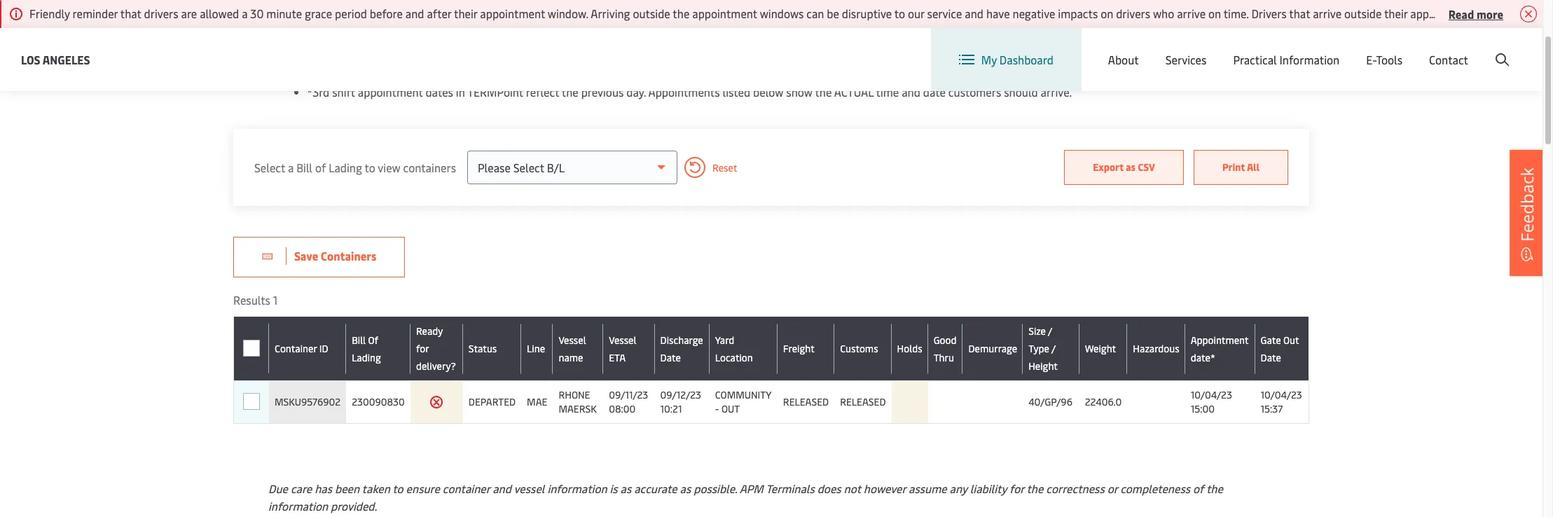 Task type: vqa. For each thing, say whether or not it's contained in the screenshot.
Of
yes



Task type: locate. For each thing, give the bounding box(es) containing it.
1 vertical spatial location
[[715, 351, 753, 364]]

0 horizontal spatial be
[[827, 6, 839, 21]]

10/04/23 up the 15:00
[[1191, 388, 1232, 401]]

before
[[370, 6, 403, 21]]

terminals
[[766, 481, 815, 496]]

0 horizontal spatial outside
[[633, 6, 670, 21]]

account
[[1475, 41, 1516, 56]]

1 horizontal spatial drivers
[[1116, 6, 1150, 21]]

close alert image
[[1520, 6, 1537, 22]]

be right can
[[827, 6, 839, 21]]

date
[[660, 351, 681, 364], [1261, 351, 1281, 364]]

and left have
[[965, 6, 984, 21]]

information left the is
[[547, 481, 607, 496]]

0 horizontal spatial arrive
[[1177, 6, 1206, 21]]

will
[[1519, 6, 1537, 21]]

and left vessel
[[493, 481, 511, 496]]

print all
[[1222, 160, 1260, 174]]

results
[[233, 292, 270, 308]]

1 horizontal spatial vessel
[[609, 333, 636, 346]]

0 horizontal spatial date
[[660, 351, 681, 364]]

community - out
[[715, 388, 771, 415]]

angeles
[[43, 51, 90, 67]]

contact button
[[1429, 28, 1468, 91]]

/
[[1432, 41, 1437, 56], [1048, 324, 1052, 338], [1051, 342, 1056, 355]]

vessel up eta
[[609, 333, 636, 346]]

1 horizontal spatial that
[[1289, 6, 1310, 21]]

departed
[[469, 395, 516, 408]]

a
[[242, 6, 248, 21], [288, 159, 294, 175]]

dates
[[426, 84, 453, 99]]

bill right select
[[296, 159, 312, 175]]

10/04/23 up 15:37
[[1261, 388, 1302, 401]]

to left view
[[365, 159, 375, 175]]

that right reminder
[[120, 6, 141, 21]]

discharge
[[660, 333, 703, 346]]

1 horizontal spatial outside
[[1344, 6, 1382, 21]]

to left our
[[894, 6, 905, 21]]

and left after
[[405, 6, 424, 21]]

as right the is
[[620, 481, 631, 496]]

read more button
[[1449, 5, 1503, 22]]

0 horizontal spatial vessel
[[559, 333, 586, 346]]

0 vertical spatial a
[[242, 6, 248, 21]]

1 horizontal spatial date
[[1261, 351, 1281, 364]]

bill of lading
[[352, 333, 381, 364]]

possible.
[[694, 481, 737, 496]]

1 horizontal spatial a
[[288, 159, 294, 175]]

1 that from the left
[[120, 6, 141, 21]]

drivers left are
[[144, 6, 178, 21]]

1 vertical spatial lading
[[352, 351, 381, 364]]

0 horizontal spatial location
[[715, 351, 753, 364]]

the
[[673, 6, 690, 21], [562, 84, 579, 99], [815, 84, 832, 99], [1027, 481, 1043, 496], [1206, 481, 1223, 496]]

for down 'ready'
[[416, 342, 429, 355]]

2 10/04/23 from the left
[[1261, 388, 1302, 401]]

1 date from the left
[[660, 351, 681, 364]]

a right select
[[288, 159, 294, 175]]

09/11/23 08:00
[[609, 388, 648, 415]]

arrive right who
[[1177, 6, 1206, 21]]

1 vertical spatial of
[[1193, 481, 1204, 496]]

10/04/23
[[1191, 388, 1232, 401], [1261, 388, 1302, 401]]

1 outside from the left
[[633, 6, 670, 21]]

0 horizontal spatial of
[[315, 159, 326, 175]]

2 their from the left
[[1384, 6, 1408, 21]]

care
[[291, 481, 312, 496]]

1 horizontal spatial their
[[1384, 6, 1408, 21]]

appointment up login / create account link
[[1410, 6, 1475, 21]]

contact
[[1429, 52, 1468, 67]]

0 vertical spatial bill
[[296, 159, 312, 175]]

vessel up 'name'
[[559, 333, 586, 346]]

0 horizontal spatial a
[[242, 6, 248, 21]]

accurate
[[634, 481, 677, 496]]

window.
[[548, 6, 588, 21]]

vessel name
[[559, 333, 586, 364]]

/ for size
[[1048, 324, 1052, 338]]

due
[[268, 481, 288, 496]]

our
[[908, 6, 924, 21]]

date*
[[1191, 351, 1215, 364]]

lading down of in the bottom of the page
[[352, 351, 381, 364]]

lading left view
[[329, 159, 362, 175]]

my
[[981, 52, 997, 67]]

1 horizontal spatial on
[[1208, 6, 1221, 21]]

who
[[1153, 6, 1174, 21]]

0 vertical spatial /
[[1432, 41, 1437, 56]]

as left csv
[[1126, 160, 1136, 174]]

1 horizontal spatial arrive
[[1313, 6, 1342, 21]]

2 arrive from the left
[[1313, 6, 1342, 21]]

2 outside from the left
[[1344, 6, 1382, 21]]

1 horizontal spatial to
[[393, 481, 403, 496]]

vessel for name
[[559, 333, 586, 346]]

0 horizontal spatial their
[[454, 6, 477, 21]]

friendly reminder that drivers are allowed a 30 minute grace period before and after their appointment window. arriving outside the appointment windows can be disruptive to our service and have negative impacts on drivers who arrive on time. drivers that arrive outside their appointment window will be 
[[29, 6, 1553, 21]]

their right after
[[454, 6, 477, 21]]

2 on from the left
[[1208, 6, 1221, 21]]

of right select
[[315, 159, 326, 175]]

appointment date*
[[1191, 333, 1249, 364]]

to
[[894, 6, 905, 21], [365, 159, 375, 175], [393, 481, 403, 496]]

location right "switch"
[[1184, 41, 1228, 56]]

print all button
[[1194, 150, 1288, 185]]

due care has been taken to ensure container and vessel information is as accurate as possible. apm terminals does not however assume any liability for the correctness or completeness of the information provided.
[[268, 481, 1223, 513]]

view
[[378, 159, 400, 175]]

on right impacts
[[1101, 6, 1113, 21]]

location
[[1184, 41, 1228, 56], [715, 351, 753, 364]]

to inside due care has been taken to ensure container and vessel information is as accurate as possible. apm terminals does not however assume any liability for the correctness or completeness of the information provided.
[[393, 481, 403, 496]]

appointment
[[480, 6, 545, 21], [692, 6, 757, 21], [1410, 6, 1475, 21], [358, 84, 423, 99]]

thru
[[934, 351, 954, 364]]

good thru
[[934, 333, 957, 364]]

1 vessel from the left
[[559, 333, 586, 346]]

yard
[[715, 333, 734, 346]]

-
[[715, 402, 719, 415]]

date inside discharge date
[[660, 351, 681, 364]]

1 their from the left
[[454, 6, 477, 21]]

line
[[527, 342, 545, 355]]

of inside due care has been taken to ensure container and vessel information is as accurate as possible. apm terminals does not however assume any liability for the correctness or completeness of the information provided.
[[1193, 481, 1204, 496]]

of
[[315, 159, 326, 175], [1193, 481, 1204, 496]]

1 horizontal spatial 10/04/23
[[1261, 388, 1302, 401]]

my dashboard button
[[959, 28, 1053, 91]]

0 horizontal spatial released
[[783, 395, 829, 408]]

appointment left window.
[[480, 6, 545, 21]]

that right drivers at the right of the page
[[1289, 6, 1310, 21]]

0 horizontal spatial drivers
[[144, 6, 178, 21]]

login
[[1403, 41, 1430, 56]]

0 horizontal spatial information
[[268, 498, 328, 513]]

1 horizontal spatial location
[[1184, 41, 1228, 56]]

read more
[[1449, 6, 1503, 21]]

/ right type
[[1051, 342, 1056, 355]]

outside right arriving
[[633, 6, 670, 21]]

None checkbox
[[243, 394, 260, 411]]

on left time.
[[1208, 6, 1221, 21]]

2 horizontal spatial to
[[894, 6, 905, 21]]

1 horizontal spatial for
[[1010, 481, 1024, 496]]

id
[[319, 342, 328, 355]]

and inside due care has been taken to ensure container and vessel information is as accurate as possible. apm terminals does not however assume any liability for the correctness or completeness of the information provided.
[[493, 481, 511, 496]]

released down freight
[[783, 395, 829, 408]]

tools
[[1376, 52, 1402, 67]]

for right the liability on the bottom right
[[1010, 481, 1024, 496]]

a left 30
[[242, 6, 248, 21]]

appointment
[[1191, 333, 1249, 346]]

2 released from the left
[[840, 395, 886, 408]]

vessel for eta
[[609, 333, 636, 346]]

1 horizontal spatial bill
[[352, 333, 366, 346]]

1 10/04/23 from the left
[[1191, 388, 1232, 401]]

1 vertical spatial /
[[1048, 324, 1052, 338]]

1 on from the left
[[1101, 6, 1113, 21]]

arrive up menu
[[1313, 6, 1342, 21]]

1 vertical spatial bill
[[352, 333, 366, 346]]

global menu
[[1272, 41, 1336, 56]]

outside up e-
[[1344, 6, 1382, 21]]

their up login
[[1384, 6, 1408, 21]]

mae
[[527, 395, 547, 408]]

2 vertical spatial to
[[393, 481, 403, 496]]

2 date from the left
[[1261, 351, 1281, 364]]

drivers left who
[[1116, 6, 1150, 21]]

1 horizontal spatial released
[[840, 395, 886, 408]]

type
[[1029, 342, 1049, 355]]

for inside ready for delivery?
[[416, 342, 429, 355]]

customs
[[840, 342, 878, 355]]

1 vertical spatial for
[[1010, 481, 1024, 496]]

rhone maersk
[[559, 388, 597, 415]]

los angeles
[[21, 51, 90, 67]]

to right taken on the left
[[393, 481, 403, 496]]

as
[[1126, 160, 1136, 174], [620, 481, 631, 496], [680, 481, 691, 496]]

not ready image
[[430, 395, 444, 409]]

1 horizontal spatial information
[[547, 481, 607, 496]]

/ right size
[[1048, 324, 1052, 338]]

2 vertical spatial /
[[1051, 342, 1056, 355]]

taken
[[362, 481, 390, 496]]

0 horizontal spatial to
[[365, 159, 375, 175]]

1 horizontal spatial as
[[680, 481, 691, 496]]

/ for login
[[1432, 41, 1437, 56]]

rhone
[[559, 388, 590, 401]]

information down care
[[268, 498, 328, 513]]

as right accurate
[[680, 481, 691, 496]]

provided.
[[331, 498, 377, 513]]

ready
[[416, 324, 443, 338]]

0 horizontal spatial 10/04/23
[[1191, 388, 1232, 401]]

1 horizontal spatial of
[[1193, 481, 1204, 496]]

service
[[927, 6, 962, 21]]

appointment right shift
[[358, 84, 423, 99]]

2 horizontal spatial as
[[1126, 160, 1136, 174]]

released down customs
[[840, 395, 886, 408]]

lading
[[329, 159, 362, 175], [352, 351, 381, 364]]

information
[[547, 481, 607, 496], [268, 498, 328, 513]]

yard location
[[715, 333, 753, 364]]

time.
[[1224, 6, 1249, 21]]

0 horizontal spatial for
[[416, 342, 429, 355]]

1 vertical spatial to
[[365, 159, 375, 175]]

appointment left windows
[[692, 6, 757, 21]]

2 vessel from the left
[[609, 333, 636, 346]]

0 vertical spatial for
[[416, 342, 429, 355]]

weight
[[1085, 342, 1116, 355]]

0 vertical spatial lading
[[329, 159, 362, 175]]

0 vertical spatial to
[[894, 6, 905, 21]]

0 vertical spatial information
[[547, 481, 607, 496]]

location for switch
[[1184, 41, 1228, 56]]

bill left of in the bottom of the page
[[352, 333, 366, 346]]

/ right login
[[1432, 41, 1437, 56]]

1 horizontal spatial be
[[1540, 6, 1552, 21]]

their
[[454, 6, 477, 21], [1384, 6, 1408, 21]]

0 vertical spatial location
[[1184, 41, 1228, 56]]

actual
[[834, 84, 874, 99]]

login / create account
[[1403, 41, 1516, 56]]

0 horizontal spatial that
[[120, 6, 141, 21]]

to for containers
[[365, 159, 375, 175]]

1 released from the left
[[783, 395, 829, 408]]

time
[[876, 84, 899, 99]]

gate
[[1261, 333, 1281, 346]]

drivers
[[144, 6, 178, 21], [1116, 6, 1150, 21]]

be right close alert icon
[[1540, 6, 1552, 21]]

None checkbox
[[243, 340, 260, 357], [243, 340, 260, 357], [243, 393, 260, 410], [243, 340, 260, 357], [243, 340, 260, 357], [243, 393, 260, 410]]

date down discharge
[[660, 351, 681, 364]]

location down yard
[[715, 351, 753, 364]]

date down gate
[[1261, 351, 1281, 364]]

reflect
[[526, 84, 559, 99]]

0 horizontal spatial on
[[1101, 6, 1113, 21]]

of right completeness in the right bottom of the page
[[1193, 481, 1204, 496]]



Task type: describe. For each thing, give the bounding box(es) containing it.
as inside button
[[1126, 160, 1136, 174]]

size / type / height
[[1029, 324, 1058, 373]]

allowed
[[200, 6, 239, 21]]

or
[[1107, 481, 1118, 496]]

1 vertical spatial a
[[288, 159, 294, 175]]

create
[[1440, 41, 1472, 56]]

select
[[254, 159, 285, 175]]

practical information button
[[1233, 28, 1340, 91]]

select a bill of lading to view containers
[[254, 159, 456, 175]]

bill inside the bill of lading
[[352, 333, 366, 346]]

vessel eta
[[609, 333, 636, 364]]

15:00
[[1191, 402, 1215, 415]]

save containers
[[294, 248, 376, 263]]

switch
[[1148, 41, 1182, 56]]

date
[[923, 84, 946, 99]]

should
[[1004, 84, 1038, 99]]

csv
[[1138, 160, 1155, 174]]

arriving
[[591, 6, 630, 21]]

1 arrive from the left
[[1177, 6, 1206, 21]]

switch location
[[1148, 41, 1228, 56]]

2 drivers from the left
[[1116, 6, 1150, 21]]

export as csv
[[1093, 160, 1155, 174]]

08:00
[[609, 402, 636, 415]]

hazardous
[[1133, 342, 1180, 355]]

assume
[[909, 481, 947, 496]]

in
[[456, 84, 465, 99]]

apm
[[740, 481, 763, 496]]

show
[[786, 84, 813, 99]]

is
[[610, 481, 618, 496]]

export as csv button
[[1064, 150, 1184, 185]]

msku9576902
[[275, 395, 341, 408]]

print
[[1222, 160, 1245, 174]]

reset button
[[677, 157, 737, 178]]

09/12/23 10:21
[[660, 388, 701, 415]]

1 vertical spatial information
[[268, 498, 328, 513]]

reset
[[712, 161, 737, 174]]

e-tools
[[1366, 52, 1402, 67]]

appointments
[[648, 84, 720, 99]]

eta
[[609, 351, 626, 364]]

date inside the gate out date
[[1261, 351, 1281, 364]]

1 drivers from the left
[[144, 6, 178, 21]]

all
[[1247, 160, 1260, 174]]

gate out date
[[1261, 333, 1299, 364]]

and left date
[[902, 84, 920, 99]]

40/gp/96
[[1029, 395, 1072, 408]]

holds
[[897, 342, 922, 355]]

ready for delivery?
[[416, 324, 456, 373]]

correctness
[[1046, 481, 1105, 496]]

2 that from the left
[[1289, 6, 1310, 21]]

window
[[1478, 6, 1517, 21]]

export
[[1093, 160, 1124, 174]]

container
[[275, 342, 317, 355]]

0 vertical spatial of
[[315, 159, 326, 175]]

listed
[[723, 84, 750, 99]]

windows
[[760, 6, 804, 21]]

termpoint
[[467, 84, 523, 99]]

practical
[[1233, 52, 1277, 67]]

10/04/23 for 15:37
[[1261, 388, 1302, 401]]

containers
[[321, 248, 376, 263]]

for inside due care has been taken to ensure container and vessel information is as accurate as possible. apm terminals does not however assume any liability for the correctness or completeness of the information provided.
[[1010, 481, 1024, 496]]

completeness
[[1120, 481, 1190, 496]]

switch location button
[[1126, 41, 1228, 56]]

0 horizontal spatial bill
[[296, 159, 312, 175]]

discharge date
[[660, 333, 703, 364]]

2 be from the left
[[1540, 6, 1552, 21]]

09/11/23
[[609, 388, 648, 401]]

0 horizontal spatial as
[[620, 481, 631, 496]]

10/04/23 for 15:00
[[1191, 388, 1232, 401]]

any
[[950, 481, 967, 496]]

customers
[[948, 84, 1001, 99]]

name
[[559, 351, 583, 364]]

09/12/23
[[660, 388, 701, 401]]

out
[[722, 402, 740, 415]]

arrive.
[[1041, 84, 1072, 99]]

location for yard
[[715, 351, 753, 364]]

previous
[[581, 84, 624, 99]]

10:21
[[660, 402, 682, 415]]

container id
[[275, 342, 328, 355]]

1
[[273, 292, 278, 308]]

reminder
[[73, 6, 118, 21]]

to for container
[[393, 481, 403, 496]]

however
[[864, 481, 906, 496]]

1 be from the left
[[827, 6, 839, 21]]

demurrage
[[968, 342, 1017, 355]]

not
[[844, 481, 861, 496]]

dashboard
[[1000, 52, 1053, 67]]

are
[[181, 6, 197, 21]]

delivery?
[[416, 359, 456, 373]]

read
[[1449, 6, 1474, 21]]

community
[[715, 388, 771, 401]]

out
[[1283, 333, 1299, 346]]

does
[[817, 481, 841, 496]]

los
[[21, 51, 40, 67]]

have
[[986, 6, 1010, 21]]



